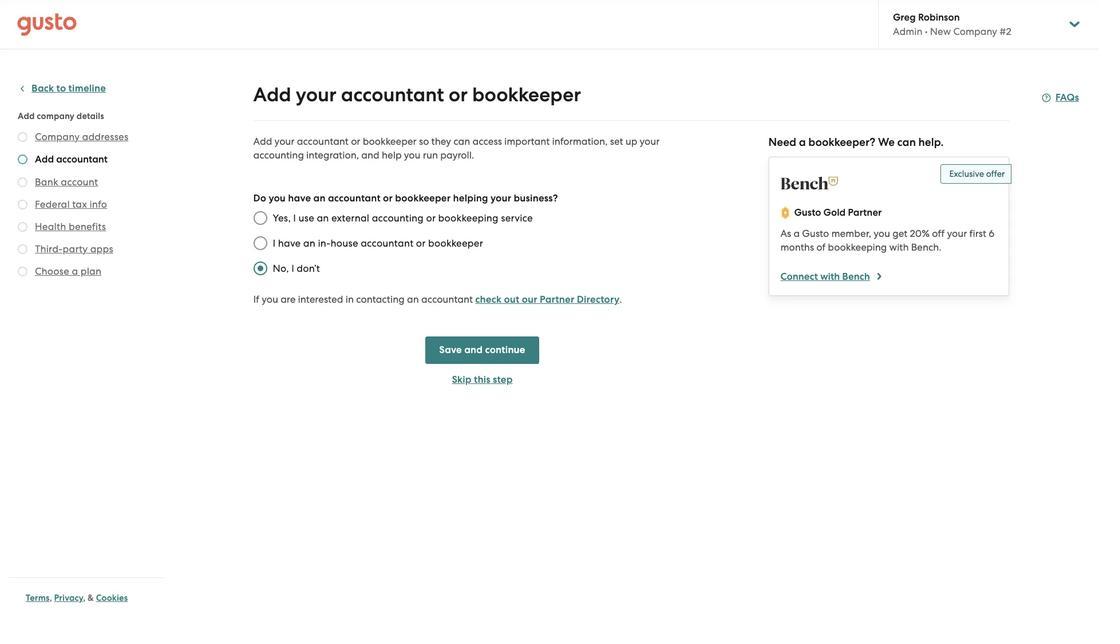 Task type: vqa. For each thing, say whether or not it's contained in the screenshot.
Save and continue
yes



Task type: describe. For each thing, give the bounding box(es) containing it.
greg robinson admin • new company #2
[[893, 11, 1012, 37]]

contacting
[[356, 294, 405, 305]]

no, i don't
[[273, 263, 320, 274]]

add accountant
[[35, 153, 108, 165]]

and inside save and continue button
[[464, 344, 483, 356]]

external
[[331, 212, 369, 224]]

do you have an accountant or bookkeeper helping your business?
[[253, 192, 558, 204]]

skip this step
[[452, 374, 513, 386]]

house
[[331, 238, 358, 249]]

offer
[[986, 169, 1005, 179]]

add your accountant or bookkeeper so they can access important information, set up your accounting integration, and help you run payroll.
[[253, 136, 660, 161]]

admin
[[893, 26, 923, 37]]

directory
[[577, 294, 620, 306]]

we
[[878, 136, 895, 149]]

terms , privacy , & cookies
[[26, 593, 128, 603]]

faqs button
[[1042, 91, 1079, 105]]

in-
[[318, 238, 331, 249]]

faqs
[[1056, 92, 1079, 104]]

or down do you have an accountant or bookkeeper helping your business?
[[426, 212, 436, 224]]

continue
[[485, 344, 525, 356]]

if
[[253, 294, 259, 305]]

yes, i use an external accounting or bookkeeping service
[[273, 212, 533, 224]]

add for add accountant
[[35, 153, 54, 165]]

cookies button
[[96, 591, 128, 605]]

help
[[382, 149, 402, 161]]

information,
[[552, 136, 608, 147]]

bench.
[[911, 242, 942, 253]]

help.
[[919, 136, 944, 149]]

benefits
[[69, 221, 106, 232]]

bookkeeper up important
[[472, 83, 581, 106]]

helping
[[453, 192, 488, 204]]

Yes, I use an external accounting or bookkeeping service radio
[[248, 206, 273, 231]]

and inside add your accountant or bookkeeper so they can access important information, set up your accounting integration, and help you run payroll.
[[361, 149, 379, 161]]

0 horizontal spatial with
[[820, 271, 840, 283]]

business?
[[514, 192, 558, 204]]

add for add your accountant or bookkeeper so they can access important information, set up your accounting integration, and help you run payroll.
[[253, 136, 272, 147]]

bookkeeper inside add your accountant or bookkeeper so they can access important information, set up your accounting integration, and help you run payroll.
[[363, 136, 417, 147]]

2 , from the left
[[83, 593, 86, 603]]

gold
[[824, 207, 846, 219]]

company inside button
[[35, 131, 80, 143]]

accountant inside add your accountant or bookkeeper so they can access important information, set up your accounting integration, and help you run payroll.
[[297, 136, 349, 147]]

company addresses
[[35, 131, 128, 143]]

accountant inside if you are interested in contacting an accountant check out our partner directory .
[[421, 294, 473, 305]]

yes,
[[273, 212, 291, 224]]

up
[[626, 136, 637, 147]]

an right use
[[317, 212, 329, 224]]

add for add company details
[[18, 111, 35, 121]]

accounting inside add your accountant or bookkeeper so they can access important information, set up your accounting integration, and help you run payroll.
[[253, 149, 304, 161]]

.
[[620, 294, 622, 305]]

privacy link
[[54, 593, 83, 603]]

apps
[[90, 243, 113, 255]]

you inside as a gusto member, you get 20% off your first 6 months of bookkeeping with bench.
[[874, 228, 890, 239]]

I have an in-house accountant or bookkeeper radio
[[248, 231, 273, 256]]

health benefits
[[35, 221, 106, 232]]

choose a plan
[[35, 266, 101, 277]]

account
[[61, 176, 98, 188]]

third-
[[35, 243, 63, 255]]

robinson
[[918, 11, 960, 23]]

timeline
[[68, 82, 106, 94]]

terms link
[[26, 593, 50, 603]]

need a bookkeeper? we can help.
[[769, 136, 944, 149]]

addresses
[[82, 131, 128, 143]]

20%
[[910, 228, 930, 239]]

third-party apps
[[35, 243, 113, 255]]

no,
[[273, 263, 289, 274]]

1 horizontal spatial partner
[[848, 207, 882, 219]]

to
[[56, 82, 66, 94]]

terms
[[26, 593, 50, 603]]

or inside add your accountant or bookkeeper so they can access important information, set up your accounting integration, and help you run payroll.
[[351, 136, 360, 147]]

of
[[817, 242, 826, 253]]

this
[[474, 374, 491, 386]]

back
[[31, 82, 54, 94]]

an left in-
[[303, 238, 315, 249]]

bookkeeping inside as a gusto member, you get 20% off your first 6 months of bookkeeping with bench.
[[828, 242, 887, 253]]

check image for bank
[[18, 177, 27, 187]]

important
[[504, 136, 550, 147]]

back to timeline button
[[18, 82, 106, 96]]

can inside add your accountant or bookkeeper so they can access important information, set up your accounting integration, and help you run payroll.
[[454, 136, 470, 147]]

your inside as a gusto member, you get 20% off your first 6 months of bookkeeping with bench.
[[947, 228, 967, 239]]

•
[[925, 26, 928, 37]]

privacy
[[54, 593, 83, 603]]

out
[[504, 294, 520, 306]]

cookies
[[96, 593, 128, 603]]

party
[[63, 243, 88, 255]]

off
[[932, 228, 945, 239]]

service
[[501, 212, 533, 224]]

back to timeline
[[31, 82, 106, 94]]

1 horizontal spatial accounting
[[372, 212, 424, 224]]

accountant inside list
[[56, 153, 108, 165]]

as
[[781, 228, 791, 239]]

bank account
[[35, 176, 98, 188]]

0 vertical spatial have
[[288, 192, 311, 204]]

so
[[419, 136, 429, 147]]

check
[[475, 294, 502, 306]]

don't
[[297, 263, 320, 274]]

0 vertical spatial gusto
[[794, 207, 821, 219]]

member,
[[832, 228, 871, 239]]

1 vertical spatial have
[[278, 238, 301, 249]]



Task type: locate. For each thing, give the bounding box(es) containing it.
check image left the federal at the top left of the page
[[18, 200, 27, 210]]

i up no,
[[273, 238, 276, 249]]

check image for third-
[[18, 244, 27, 254]]

or
[[449, 83, 468, 106], [351, 136, 360, 147], [383, 192, 393, 204], [426, 212, 436, 224], [416, 238, 426, 249]]

check image
[[18, 177, 27, 187], [18, 200, 27, 210], [18, 267, 27, 277]]

an
[[313, 192, 326, 204], [317, 212, 329, 224], [303, 238, 315, 249], [407, 294, 419, 305]]

you right if
[[262, 294, 278, 305]]

a left plan
[[72, 266, 78, 277]]

health
[[35, 221, 66, 232]]

can right we
[[897, 136, 916, 149]]

bookkeeping down 'member,'
[[828, 242, 887, 253]]

set
[[610, 136, 623, 147]]

you inside add your accountant or bookkeeper so they can access important information, set up your accounting integration, and help you run payroll.
[[404, 149, 421, 161]]

check image left choose
[[18, 267, 27, 277]]

you down so
[[404, 149, 421, 161]]

a for as
[[794, 228, 800, 239]]

a for need
[[799, 136, 806, 149]]

info
[[90, 199, 107, 210]]

a for choose
[[72, 266, 78, 277]]

i for yes,
[[293, 212, 296, 224]]

1 horizontal spatial ,
[[83, 593, 86, 603]]

in
[[346, 294, 354, 305]]

gusto up of
[[802, 228, 829, 239]]

0 vertical spatial check image
[[18, 177, 27, 187]]

check image down add company details at top left
[[18, 132, 27, 142]]

2 can from the left
[[897, 136, 916, 149]]

1 vertical spatial with
[[820, 271, 840, 283]]

add inside add your accountant or bookkeeper so they can access important information, set up your accounting integration, and help you run payroll.
[[253, 136, 272, 147]]

check image
[[18, 132, 27, 142], [18, 155, 27, 164], [18, 222, 27, 232], [18, 244, 27, 254]]

you left get
[[874, 228, 890, 239]]

accountant up so
[[341, 83, 444, 106]]

are
[[281, 294, 296, 305]]

or up they
[[449, 83, 468, 106]]

2 check image from the top
[[18, 200, 27, 210]]

company left #2
[[953, 26, 997, 37]]

partner up 'member,'
[[848, 207, 882, 219]]

accountant down the "company addresses" button
[[56, 153, 108, 165]]

save and continue button
[[426, 337, 539, 364]]

i for no,
[[291, 263, 294, 274]]

get
[[893, 228, 908, 239]]

1 vertical spatial bookkeeping
[[828, 242, 887, 253]]

need
[[769, 136, 796, 149]]

a right "need" at the right top of page
[[799, 136, 806, 149]]

connect
[[781, 271, 818, 283]]

you inside if you are interested in contacting an accountant check out our partner directory .
[[262, 294, 278, 305]]

add company details
[[18, 111, 104, 121]]

1 horizontal spatial and
[[464, 344, 483, 356]]

federal
[[35, 199, 70, 210]]

company down company
[[35, 131, 80, 143]]

with inside as a gusto member, you get 20% off your first 6 months of bookkeeping with bench.
[[889, 242, 909, 253]]

choose
[[35, 266, 69, 277]]

accountant up external
[[328, 192, 381, 204]]

check image left bank at the top left
[[18, 177, 27, 187]]

skip this step button
[[426, 373, 539, 387]]

0 horizontal spatial can
[[454, 136, 470, 147]]

you
[[404, 149, 421, 161], [269, 192, 286, 204], [874, 228, 890, 239], [262, 294, 278, 305]]

bank
[[35, 176, 58, 188]]

1 vertical spatial check image
[[18, 200, 27, 210]]

and
[[361, 149, 379, 161], [464, 344, 483, 356]]

company
[[953, 26, 997, 37], [35, 131, 80, 143]]

check image left add accountant
[[18, 155, 27, 164]]

details
[[77, 111, 104, 121]]

0 vertical spatial and
[[361, 149, 379, 161]]

gusto right 'gold badge' image
[[794, 207, 821, 219]]

home image
[[17, 13, 77, 36]]

check image for choose
[[18, 267, 27, 277]]

have up no, i don't
[[278, 238, 301, 249]]

if you are interested in contacting an accountant check out our partner directory .
[[253, 294, 622, 306]]

i left use
[[293, 212, 296, 224]]

1 horizontal spatial with
[[889, 242, 909, 253]]

accounting down do you have an accountant or bookkeeper helping your business?
[[372, 212, 424, 224]]

third-party apps button
[[35, 242, 113, 256]]

1 vertical spatial gusto
[[802, 228, 829, 239]]

a inside as a gusto member, you get 20% off your first 6 months of bookkeeping with bench.
[[794, 228, 800, 239]]

6
[[989, 228, 995, 239]]

bookkeeper down the helping on the top
[[428, 238, 483, 249]]

0 vertical spatial partner
[[848, 207, 882, 219]]

3 check image from the top
[[18, 222, 27, 232]]

payroll.
[[440, 149, 474, 161]]

No, I don't radio
[[248, 256, 273, 281]]

accounting
[[253, 149, 304, 161], [372, 212, 424, 224]]

2 check image from the top
[[18, 155, 27, 164]]

choose a plan button
[[35, 265, 101, 278]]

i right no,
[[291, 263, 294, 274]]

add your accountant or bookkeeper
[[253, 83, 581, 106]]

0 vertical spatial company
[[953, 26, 997, 37]]

run
[[423, 149, 438, 161]]

and right save
[[464, 344, 483, 356]]

3 check image from the top
[[18, 267, 27, 277]]

skip
[[452, 374, 472, 386]]

, left privacy link
[[50, 593, 52, 603]]

0 vertical spatial i
[[293, 212, 296, 224]]

check out our partner directory link
[[475, 294, 620, 306]]

2 vertical spatial a
[[72, 266, 78, 277]]

as a gusto member, you get 20% off your first 6 months of bookkeeping with bench.
[[781, 228, 995, 253]]

use
[[299, 212, 314, 224]]

with left bench
[[820, 271, 840, 283]]

gold badge image
[[781, 206, 790, 220]]

step
[[493, 374, 513, 386]]

partner right our
[[540, 294, 575, 306]]

an up use
[[313, 192, 326, 204]]

greg
[[893, 11, 916, 23]]

with
[[889, 242, 909, 253], [820, 271, 840, 283]]

or up "integration,"
[[351, 136, 360, 147]]

0 horizontal spatial accounting
[[253, 149, 304, 161]]

accountant down yes, i use an external accounting or bookkeeping service
[[361, 238, 414, 249]]

bookkeeper?
[[809, 136, 876, 149]]

do
[[253, 192, 266, 204]]

check image for company
[[18, 132, 27, 142]]

with down get
[[889, 242, 909, 253]]

1 vertical spatial and
[[464, 344, 483, 356]]

, left &
[[83, 593, 86, 603]]

our
[[522, 294, 537, 306]]

1 check image from the top
[[18, 132, 27, 142]]

a inside button
[[72, 266, 78, 277]]

tax
[[72, 199, 87, 210]]

add inside list
[[35, 153, 54, 165]]

check image for health
[[18, 222, 27, 232]]

company inside greg robinson admin • new company #2
[[953, 26, 997, 37]]

bookkeeping
[[438, 212, 499, 224], [828, 242, 887, 253]]

accountant up "integration,"
[[297, 136, 349, 147]]

bench
[[842, 271, 870, 283]]

0 horizontal spatial partner
[[540, 294, 575, 306]]

exclusive offer
[[950, 169, 1005, 179]]

0 horizontal spatial ,
[[50, 593, 52, 603]]

1 horizontal spatial company
[[953, 26, 997, 37]]

2 vertical spatial i
[[291, 263, 294, 274]]

first
[[970, 228, 986, 239]]

1 horizontal spatial can
[[897, 136, 916, 149]]

bookkeeper up yes, i use an external accounting or bookkeeping service
[[395, 192, 451, 204]]

0 vertical spatial with
[[889, 242, 909, 253]]

a
[[799, 136, 806, 149], [794, 228, 800, 239], [72, 266, 78, 277]]

have up use
[[288, 192, 311, 204]]

or up yes, i use an external accounting or bookkeeping service
[[383, 192, 393, 204]]

1 check image from the top
[[18, 177, 27, 187]]

bank account button
[[35, 175, 98, 189]]

can up 'payroll.'
[[454, 136, 470, 147]]

1 vertical spatial a
[[794, 228, 800, 239]]

federal tax info
[[35, 199, 107, 210]]

check image left third-
[[18, 244, 27, 254]]

check image left health
[[18, 222, 27, 232]]

4 check image from the top
[[18, 244, 27, 254]]

1 vertical spatial company
[[35, 131, 80, 143]]

access
[[473, 136, 502, 147]]

add for add your accountant or bookkeeper
[[253, 83, 291, 106]]

save
[[439, 344, 462, 356]]

add accountant list
[[18, 130, 159, 281]]

federal tax info button
[[35, 198, 107, 211]]

bookkeeping down the helping on the top
[[438, 212, 499, 224]]

1 vertical spatial i
[[273, 238, 276, 249]]

gusto inside as a gusto member, you get 20% off your first 6 months of bookkeeping with bench.
[[802, 228, 829, 239]]

0 horizontal spatial bookkeeping
[[438, 212, 499, 224]]

&
[[88, 593, 94, 603]]

or down yes, i use an external accounting or bookkeeping service
[[416, 238, 426, 249]]

0 horizontal spatial and
[[361, 149, 379, 161]]

an inside if you are interested in contacting an accountant check out our partner directory .
[[407, 294, 419, 305]]

check image for federal
[[18, 200, 27, 210]]

a right the as
[[794, 228, 800, 239]]

gusto gold partner
[[794, 207, 882, 219]]

1 vertical spatial partner
[[540, 294, 575, 306]]

and left help
[[361, 149, 379, 161]]

your
[[296, 83, 336, 106], [275, 136, 295, 147], [640, 136, 660, 147], [491, 192, 511, 204], [947, 228, 967, 239]]

bookkeeper up help
[[363, 136, 417, 147]]

1 vertical spatial accounting
[[372, 212, 424, 224]]

0 vertical spatial a
[[799, 136, 806, 149]]

accounting up do
[[253, 149, 304, 161]]

integration,
[[306, 149, 359, 161]]

0 horizontal spatial company
[[35, 131, 80, 143]]

company
[[37, 111, 74, 121]]

accountant left check
[[421, 294, 473, 305]]

1 can from the left
[[454, 136, 470, 147]]

#2
[[1000, 26, 1012, 37]]

1 horizontal spatial bookkeeping
[[828, 242, 887, 253]]

0 vertical spatial bookkeeping
[[438, 212, 499, 224]]

0 vertical spatial accounting
[[253, 149, 304, 161]]

they
[[431, 136, 451, 147]]

add
[[253, 83, 291, 106], [18, 111, 35, 121], [253, 136, 272, 147], [35, 153, 54, 165]]

months
[[781, 242, 814, 253]]

connect with bench
[[781, 271, 870, 283]]

plan
[[81, 266, 101, 277]]

2 vertical spatial check image
[[18, 267, 27, 277]]

1 , from the left
[[50, 593, 52, 603]]

accountant
[[341, 83, 444, 106], [297, 136, 349, 147], [56, 153, 108, 165], [328, 192, 381, 204], [361, 238, 414, 249], [421, 294, 473, 305]]

you right do
[[269, 192, 286, 204]]

an right contacting on the top left of the page
[[407, 294, 419, 305]]



